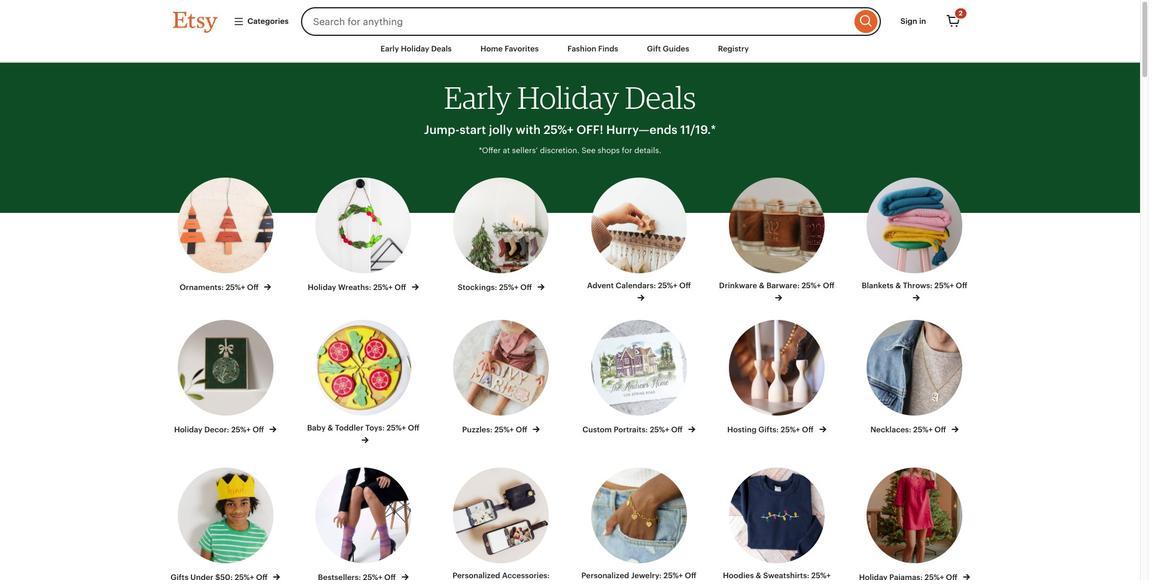 Task type: locate. For each thing, give the bounding box(es) containing it.
barware:
[[767, 281, 800, 290]]

banner
[[151, 0, 989, 36]]

necklaces: 25%+ off link
[[857, 320, 973, 436]]

jump-start jolly with 25%+ off! hurry—ends 11/19.*
[[424, 123, 716, 137]]

hurry—ends
[[606, 123, 678, 137]]

25%+ right the ornaments:
[[226, 283, 245, 292]]

0 vertical spatial deals
[[431, 44, 452, 53]]

25%+ right throws:
[[935, 281, 954, 290]]

home favorites link
[[472, 38, 548, 60]]

1 horizontal spatial &
[[759, 281, 765, 290]]

1 vertical spatial early holiday deals
[[444, 79, 696, 116]]

25%+ right wreaths:
[[373, 283, 393, 292]]

with
[[516, 123, 541, 137]]

registry link
[[709, 38, 758, 60]]

None search field
[[301, 7, 881, 36]]

early holiday deals main content
[[0, 63, 1140, 581]]

& left throws:
[[896, 281, 901, 290]]

sign in
[[901, 17, 926, 26]]

& right baby
[[328, 424, 333, 433]]

0 horizontal spatial deals
[[431, 44, 452, 53]]

blankets
[[862, 281, 894, 290]]

deals left the "home"
[[431, 44, 452, 53]]

for
[[622, 146, 632, 155]]

1 vertical spatial early
[[444, 79, 511, 116]]

1 vertical spatial deals
[[625, 79, 696, 116]]

sign
[[901, 17, 918, 26]]

2 horizontal spatial &
[[896, 281, 901, 290]]

*offer at sellers' discretion. see shops for details.
[[479, 146, 661, 155]]

gift
[[647, 44, 661, 53]]

25%+ up discretion.
[[544, 123, 574, 137]]

0 vertical spatial early holiday deals
[[381, 44, 452, 53]]

menu bar
[[151, 36, 989, 63]]

off right the ornaments:
[[247, 283, 259, 292]]

shops
[[598, 146, 620, 155]]

early holiday deals
[[381, 44, 452, 53], [444, 79, 696, 116]]

advent
[[587, 281, 614, 290]]

1 horizontal spatial early
[[444, 79, 511, 116]]

drinkware
[[719, 281, 757, 290]]

drinkware & barware: 25%+ off link
[[719, 178, 835, 304]]

necklaces:
[[871, 426, 911, 435]]

off right stockings:
[[520, 283, 532, 292]]

jolly
[[489, 123, 513, 137]]

2 link
[[939, 7, 968, 36]]

holiday
[[401, 44, 429, 53], [517, 79, 619, 116], [308, 283, 336, 292], [174, 426, 203, 435]]

in
[[919, 17, 926, 26]]

deals inside main content
[[625, 79, 696, 116]]

off right barware:
[[823, 281, 835, 290]]

1 horizontal spatial deals
[[625, 79, 696, 116]]

at
[[503, 146, 510, 155]]

off
[[679, 281, 691, 290], [823, 281, 835, 290], [956, 281, 968, 290], [247, 283, 259, 292], [395, 283, 406, 292], [520, 283, 532, 292], [408, 424, 420, 433], [253, 426, 264, 435], [516, 426, 527, 435], [671, 426, 683, 435], [802, 426, 814, 435], [935, 426, 946, 435]]

start
[[460, 123, 486, 137]]

details.
[[634, 146, 661, 155]]

off right the puzzles:
[[516, 426, 527, 435]]

deals up hurry—ends
[[625, 79, 696, 116]]

off!
[[577, 123, 604, 137]]

25%+ right stockings:
[[499, 283, 519, 292]]

hosting
[[727, 426, 757, 435]]

baby
[[307, 424, 326, 433]]

off right throws:
[[956, 281, 968, 290]]

off right calendars: at the right of the page
[[679, 281, 691, 290]]

early
[[381, 44, 399, 53], [444, 79, 511, 116]]

home favorites
[[481, 44, 539, 53]]

blankets & throws: 25%+ off
[[862, 281, 968, 290]]

off right toys: at the bottom of page
[[408, 424, 420, 433]]

hosting gifts: 25%+ off
[[727, 426, 816, 435]]

portraits:
[[614, 426, 648, 435]]

25%+ right toys: at the bottom of page
[[387, 424, 406, 433]]

&
[[759, 281, 765, 290], [896, 281, 901, 290], [328, 424, 333, 433]]

holiday decor: 25%+ off
[[174, 426, 266, 435]]

25%+
[[544, 123, 574, 137], [658, 281, 678, 290], [802, 281, 821, 290], [935, 281, 954, 290], [226, 283, 245, 292], [373, 283, 393, 292], [499, 283, 519, 292], [387, 424, 406, 433], [231, 426, 251, 435], [494, 426, 514, 435], [650, 426, 669, 435], [781, 426, 800, 435], [913, 426, 933, 435]]

& left barware:
[[759, 281, 765, 290]]

0 horizontal spatial &
[[328, 424, 333, 433]]

0 horizontal spatial early
[[381, 44, 399, 53]]

puzzles:
[[462, 426, 493, 435]]

0 vertical spatial early
[[381, 44, 399, 53]]

off right portraits:
[[671, 426, 683, 435]]

holiday wreaths: 25%+ off
[[308, 283, 408, 292]]

deals
[[431, 44, 452, 53], [625, 79, 696, 116]]

fashion finds
[[568, 44, 618, 53]]

drinkware & barware: 25%+ off
[[719, 281, 835, 290]]



Task type: describe. For each thing, give the bounding box(es) containing it.
Search for anything text field
[[301, 7, 852, 36]]

categories
[[248, 17, 289, 26]]

discretion.
[[540, 146, 580, 155]]

fashion
[[568, 44, 596, 53]]

holiday inside menu bar
[[401, 44, 429, 53]]

decor:
[[204, 426, 229, 435]]

gifts:
[[759, 426, 779, 435]]

guides
[[663, 44, 689, 53]]

early inside menu bar
[[381, 44, 399, 53]]

early holiday deals link
[[372, 38, 461, 60]]

categories button
[[224, 11, 298, 32]]

gift guides
[[647, 44, 689, 53]]

25%+ right barware:
[[802, 281, 821, 290]]

off right necklaces:
[[935, 426, 946, 435]]

stockings: 25%+ off link
[[443, 178, 559, 293]]

11/19.*
[[680, 123, 716, 137]]

early holiday deals inside early holiday deals link
[[381, 44, 452, 53]]

sellers'
[[512, 146, 538, 155]]

25%+ right gifts:
[[781, 426, 800, 435]]

& for throws:
[[896, 281, 901, 290]]

25%+ right portraits:
[[650, 426, 669, 435]]

toddler
[[335, 424, 364, 433]]

off right gifts:
[[802, 426, 814, 435]]

hosting gifts: 25%+ off link
[[719, 320, 835, 436]]

sign in button
[[892, 11, 935, 32]]

ornaments: 25%+ off
[[180, 283, 261, 292]]

throws:
[[903, 281, 933, 290]]

stockings: 25%+ off
[[458, 283, 534, 292]]

25%+ right decor: at the left of page
[[231, 426, 251, 435]]

25%+ right the puzzles:
[[494, 426, 514, 435]]

holiday wreaths: 25%+ off link
[[305, 178, 422, 293]]

& for barware:
[[759, 281, 765, 290]]

banner containing categories
[[151, 0, 989, 36]]

& for toddler
[[328, 424, 333, 433]]

off right wreaths:
[[395, 283, 406, 292]]

fashion finds link
[[559, 38, 627, 60]]

advent calendars: 25%+ off link
[[581, 178, 697, 304]]

puzzles: 25%+ off
[[462, 426, 529, 435]]

early inside main content
[[444, 79, 511, 116]]

puzzles: 25%+ off link
[[443, 320, 559, 436]]

baby & toddler toys: 25%+ off link
[[305, 320, 422, 447]]

ornaments:
[[180, 283, 224, 292]]

2
[[959, 10, 963, 17]]

menu bar containing early holiday deals
[[151, 36, 989, 63]]

custom portraits: 25%+ off
[[583, 426, 685, 435]]

advent calendars: 25%+ off
[[587, 281, 691, 290]]

jump-
[[424, 123, 460, 137]]

holiday decor: 25%+ off link
[[167, 320, 284, 436]]

favorites
[[505, 44, 539, 53]]

baby & toddler toys: 25%+ off
[[307, 424, 420, 433]]

*offer
[[479, 146, 501, 155]]

custom
[[583, 426, 612, 435]]

registry
[[718, 44, 749, 53]]

toys:
[[365, 424, 385, 433]]

deals inside menu bar
[[431, 44, 452, 53]]

off right decor: at the left of page
[[253, 426, 264, 435]]

25%+ right necklaces:
[[913, 426, 933, 435]]

calendars:
[[616, 281, 656, 290]]

stockings:
[[458, 283, 497, 292]]

finds
[[598, 44, 618, 53]]

home
[[481, 44, 503, 53]]

none search field inside banner
[[301, 7, 881, 36]]

ornaments: 25%+ off link
[[167, 178, 284, 293]]

see
[[582, 146, 596, 155]]

early holiday deals inside early holiday deals main content
[[444, 79, 696, 116]]

25%+ right calendars: at the right of the page
[[658, 281, 678, 290]]

custom portraits: 25%+ off link
[[581, 320, 697, 436]]

necklaces: 25%+ off
[[871, 426, 948, 435]]

gift guides link
[[638, 38, 698, 60]]

wreaths:
[[338, 283, 371, 292]]

blankets & throws: 25%+ off link
[[857, 178, 973, 304]]



Task type: vqa. For each thing, say whether or not it's contained in the screenshot.
JUICER
no



